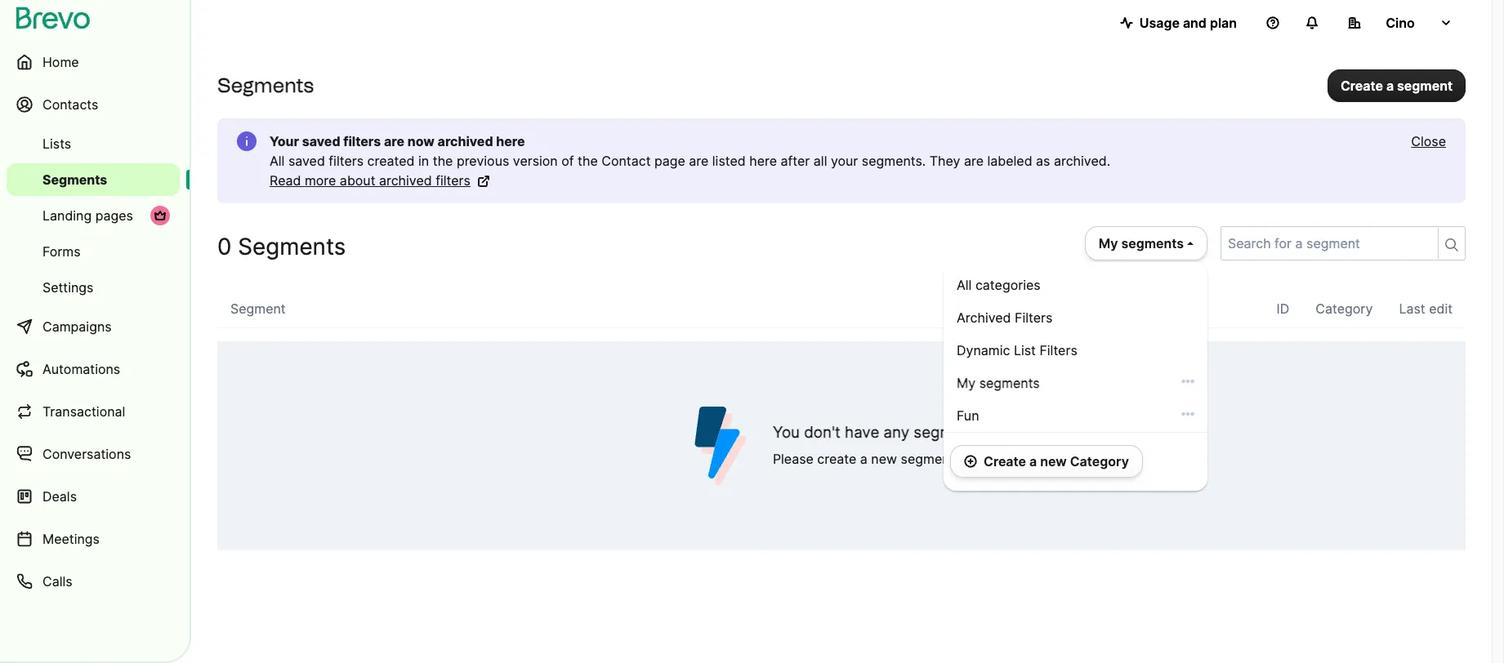 Task type: describe. For each thing, give the bounding box(es) containing it.
read more about archived filters link
[[270, 171, 490, 190]]

close link
[[1411, 132, 1446, 151]]

they
[[930, 153, 961, 169]]

0 vertical spatial filters
[[343, 133, 381, 150]]

2 vertical spatial filters
[[436, 172, 471, 189]]

create for create a new category
[[984, 454, 1026, 470]]

1 vertical spatial filters
[[1040, 342, 1078, 359]]

after
[[781, 153, 810, 169]]

all
[[814, 153, 827, 169]]

0 vertical spatial saved
[[302, 133, 340, 150]]

lists
[[42, 136, 71, 152]]

automations link
[[7, 350, 180, 389]]

archived filters
[[957, 310, 1053, 326]]

you
[[773, 423, 800, 442]]

Search for a segment search field
[[1222, 227, 1432, 260]]

campaigns link
[[7, 307, 180, 346]]

my inside my segments button
[[1099, 235, 1118, 252]]

labeled
[[987, 153, 1033, 169]]

of
[[562, 153, 574, 169]]

2 vertical spatial segments
[[238, 233, 346, 261]]

my segments button
[[1085, 226, 1208, 261]]

segments inside button
[[1121, 235, 1184, 252]]

lists link
[[7, 127, 180, 160]]

your
[[270, 133, 299, 150]]

about
[[340, 172, 375, 189]]

last edit
[[1399, 301, 1453, 317]]

conversations link
[[7, 435, 180, 474]]

calls link
[[7, 562, 180, 601]]

don't
[[804, 423, 841, 442]]

landing pages link
[[7, 199, 180, 232]]

settings link
[[7, 271, 180, 304]]

a for create a new category
[[1030, 454, 1037, 470]]

1 vertical spatial segments
[[42, 172, 107, 188]]

meetings
[[42, 531, 100, 547]]

read
[[270, 172, 301, 189]]

0 vertical spatial segments
[[217, 74, 314, 97]]

1 horizontal spatial are
[[689, 153, 709, 169]]

segments link
[[7, 163, 180, 196]]

all inside your saved filters are now archived here all saved filters created in the previous version of the contact page are listed here after all your segments. they are labeled as archived.
[[270, 153, 285, 169]]

listed
[[712, 153, 746, 169]]

dynamic
[[957, 342, 1010, 359]]

page
[[654, 153, 685, 169]]

forms
[[42, 244, 81, 260]]

landing
[[42, 208, 92, 224]]

cino
[[1386, 15, 1415, 31]]

pages
[[95, 208, 133, 224]]

1 vertical spatial saved
[[288, 153, 325, 169]]

categories
[[976, 277, 1041, 293]]

created
[[367, 153, 415, 169]]

more
[[305, 172, 336, 189]]

close
[[1411, 133, 1446, 150]]

usage and plan
[[1140, 15, 1237, 31]]

segment
[[1397, 77, 1453, 94]]

transactional
[[42, 404, 125, 420]]

home
[[42, 54, 79, 70]]

edit
[[1429, 301, 1453, 317]]

0 horizontal spatial my segments
[[957, 375, 1040, 391]]

0 segments
[[217, 233, 346, 261]]

forms link
[[7, 235, 180, 268]]

0 horizontal spatial a
[[860, 451, 868, 467]]

1 vertical spatial segments.
[[914, 423, 989, 442]]

1 vertical spatial filters
[[329, 153, 364, 169]]

list
[[1014, 342, 1036, 359]]

create a new category button
[[950, 445, 1143, 478]]

contact
[[602, 153, 651, 169]]

usage
[[1140, 15, 1180, 31]]



Task type: locate. For each thing, give the bounding box(es) containing it.
0 horizontal spatial the
[[433, 153, 453, 169]]

deals link
[[7, 477, 180, 516]]

my segments
[[1099, 235, 1184, 252], [957, 375, 1040, 391]]

you don't have any segments.
[[773, 423, 989, 442]]

2 horizontal spatial are
[[964, 153, 984, 169]]

create a segment
[[1341, 77, 1453, 94]]

filters up list
[[1015, 310, 1053, 326]]

0 vertical spatial create
[[1341, 77, 1383, 94]]

automations
[[42, 361, 120, 378]]

2 the from the left
[[578, 153, 598, 169]]

saved up more
[[288, 153, 325, 169]]

0 horizontal spatial all
[[270, 153, 285, 169]]

please
[[773, 451, 814, 467]]

1 horizontal spatial category
[[1316, 301, 1373, 317]]

create a new category
[[984, 454, 1129, 470]]

archived.
[[1054, 153, 1111, 169]]

create for create a segment
[[1341, 77, 1383, 94]]

0
[[217, 233, 232, 261]]

0 horizontal spatial archived
[[379, 172, 432, 189]]

are up created
[[384, 133, 405, 150]]

0 vertical spatial segments
[[1121, 235, 1184, 252]]

segments
[[217, 74, 314, 97], [42, 172, 107, 188], [238, 233, 346, 261]]

transactional link
[[7, 392, 180, 431]]

campaigns
[[42, 319, 112, 335]]

saved right your
[[302, 133, 340, 150]]

0 horizontal spatial my
[[957, 375, 976, 391]]

1 vertical spatial category
[[1070, 454, 1129, 470]]

archived inside your saved filters are now archived here all saved filters created in the previous version of the contact page are listed here after all your segments. they are labeled as archived.
[[438, 133, 493, 150]]

your
[[831, 153, 858, 169]]

category inside button
[[1070, 454, 1129, 470]]

segments up landing
[[42, 172, 107, 188]]

settings
[[42, 279, 94, 296]]

1 vertical spatial here
[[749, 153, 777, 169]]

your saved filters are now archived here all saved filters created in the previous version of the contact page are listed here after all your segments. they are labeled as archived.
[[270, 133, 1111, 169]]

my segments inside my segments button
[[1099, 235, 1184, 252]]

0 vertical spatial filters
[[1015, 310, 1053, 326]]

plan
[[1210, 15, 1237, 31]]

0 vertical spatial my segments
[[1099, 235, 1184, 252]]

create
[[817, 451, 857, 467]]

previous
[[457, 153, 509, 169]]

my
[[1099, 235, 1118, 252], [957, 375, 976, 391]]

filters up created
[[343, 133, 381, 150]]

a for create a segment
[[1387, 77, 1394, 94]]

archived up previous
[[438, 133, 493, 150]]

filters
[[343, 133, 381, 150], [329, 153, 364, 169], [436, 172, 471, 189]]

the right of
[[578, 153, 598, 169]]

all
[[270, 153, 285, 169], [957, 277, 972, 293]]

archived
[[438, 133, 493, 150], [379, 172, 432, 189]]

1 horizontal spatial archived
[[438, 133, 493, 150]]

search button
[[1438, 228, 1465, 259]]

segments.
[[862, 153, 926, 169], [914, 423, 989, 442]]

2 horizontal spatial a
[[1387, 77, 1394, 94]]

filters up about
[[329, 153, 364, 169]]

0 vertical spatial here
[[496, 133, 525, 150]]

read more about archived filters
[[270, 172, 471, 189]]

0 vertical spatial segments.
[[862, 153, 926, 169]]

as
[[1036, 153, 1050, 169]]

archived
[[957, 310, 1011, 326]]

version
[[513, 153, 558, 169]]

1 the from the left
[[433, 153, 453, 169]]

1 vertical spatial archived
[[379, 172, 432, 189]]

0 horizontal spatial here
[[496, 133, 525, 150]]

dynamic list filters
[[957, 342, 1078, 359]]

1 horizontal spatial the
[[578, 153, 598, 169]]

id
[[1277, 301, 1290, 317]]

0 vertical spatial archived
[[438, 133, 493, 150]]

1 horizontal spatial create
[[1341, 77, 1383, 94]]

meetings link
[[7, 520, 180, 559]]

filters down previous
[[436, 172, 471, 189]]

1 horizontal spatial a
[[1030, 454, 1037, 470]]

segments up your
[[217, 74, 314, 97]]

1 horizontal spatial segments
[[1121, 235, 1184, 252]]

home link
[[7, 42, 180, 82]]

contacts link
[[7, 85, 180, 124]]

alert containing your saved filters are now archived here
[[217, 118, 1466, 203]]

the right the in
[[433, 153, 453, 169]]

1 vertical spatial create
[[984, 454, 1026, 470]]

left___rvooi image
[[154, 209, 167, 222]]

1 horizontal spatial new
[[1040, 454, 1067, 470]]

fun
[[957, 408, 979, 424]]

all up archived
[[957, 277, 972, 293]]

0 vertical spatial my
[[1099, 235, 1118, 252]]

cino button
[[1335, 7, 1466, 39]]

a
[[1387, 77, 1394, 94], [860, 451, 868, 467], [1030, 454, 1037, 470]]

now
[[408, 133, 435, 150]]

the
[[433, 153, 453, 169], [578, 153, 598, 169]]

1 horizontal spatial my segments
[[1099, 235, 1184, 252]]

have
[[845, 423, 879, 442]]

last
[[1399, 301, 1426, 317]]

here left after
[[749, 153, 777, 169]]

here
[[496, 133, 525, 150], [749, 153, 777, 169]]

search image
[[1445, 239, 1459, 252]]

are right 'page'
[[689, 153, 709, 169]]

all down your
[[270, 153, 285, 169]]

segment.
[[901, 451, 958, 467]]

filters
[[1015, 310, 1053, 326], [1040, 342, 1078, 359]]

1 vertical spatial my segments
[[957, 375, 1040, 391]]

0 horizontal spatial segments
[[979, 375, 1040, 391]]

0 horizontal spatial category
[[1070, 454, 1129, 470]]

contacts
[[42, 96, 98, 113]]

segments down read
[[238, 233, 346, 261]]

alert
[[217, 118, 1466, 203]]

1 vertical spatial my
[[957, 375, 976, 391]]

segments. inside your saved filters are now archived here all saved filters created in the previous version of the contact page are listed here after all your segments. they are labeled as archived.
[[862, 153, 926, 169]]

please create a new segment.
[[773, 451, 958, 467]]

are right they
[[964, 153, 984, 169]]

0 horizontal spatial create
[[984, 454, 1026, 470]]

create right "segment."
[[984, 454, 1026, 470]]

here up version
[[496, 133, 525, 150]]

new inside button
[[1040, 454, 1067, 470]]

new
[[871, 451, 897, 467], [1040, 454, 1067, 470]]

conversations
[[42, 446, 131, 462]]

0 vertical spatial all
[[270, 153, 285, 169]]

0 horizontal spatial new
[[871, 451, 897, 467]]

create a segment button
[[1328, 69, 1466, 102]]

deals
[[42, 489, 77, 505]]

usage and plan button
[[1107, 7, 1250, 39]]

archived down created
[[379, 172, 432, 189]]

calls
[[42, 574, 72, 590]]

in
[[418, 153, 429, 169]]

segment
[[230, 301, 286, 317]]

any
[[884, 423, 910, 442]]

1 vertical spatial segments
[[979, 375, 1040, 391]]

1 horizontal spatial my
[[1099, 235, 1118, 252]]

and
[[1183, 15, 1207, 31]]

create left segment
[[1341, 77, 1383, 94]]

segments. right your on the right top of page
[[862, 153, 926, 169]]

1 horizontal spatial here
[[749, 153, 777, 169]]

segments. up "segment."
[[914, 423, 989, 442]]

saved
[[302, 133, 340, 150], [288, 153, 325, 169]]

create
[[1341, 77, 1383, 94], [984, 454, 1026, 470]]

all categories
[[957, 277, 1041, 293]]

1 horizontal spatial all
[[957, 277, 972, 293]]

landing pages
[[42, 208, 133, 224]]

0 horizontal spatial are
[[384, 133, 405, 150]]

category
[[1316, 301, 1373, 317], [1070, 454, 1129, 470]]

1 vertical spatial all
[[957, 277, 972, 293]]

filters right list
[[1040, 342, 1078, 359]]

0 vertical spatial category
[[1316, 301, 1373, 317]]



Task type: vqa. For each thing, say whether or not it's contained in the screenshot.
the leftmost archived
yes



